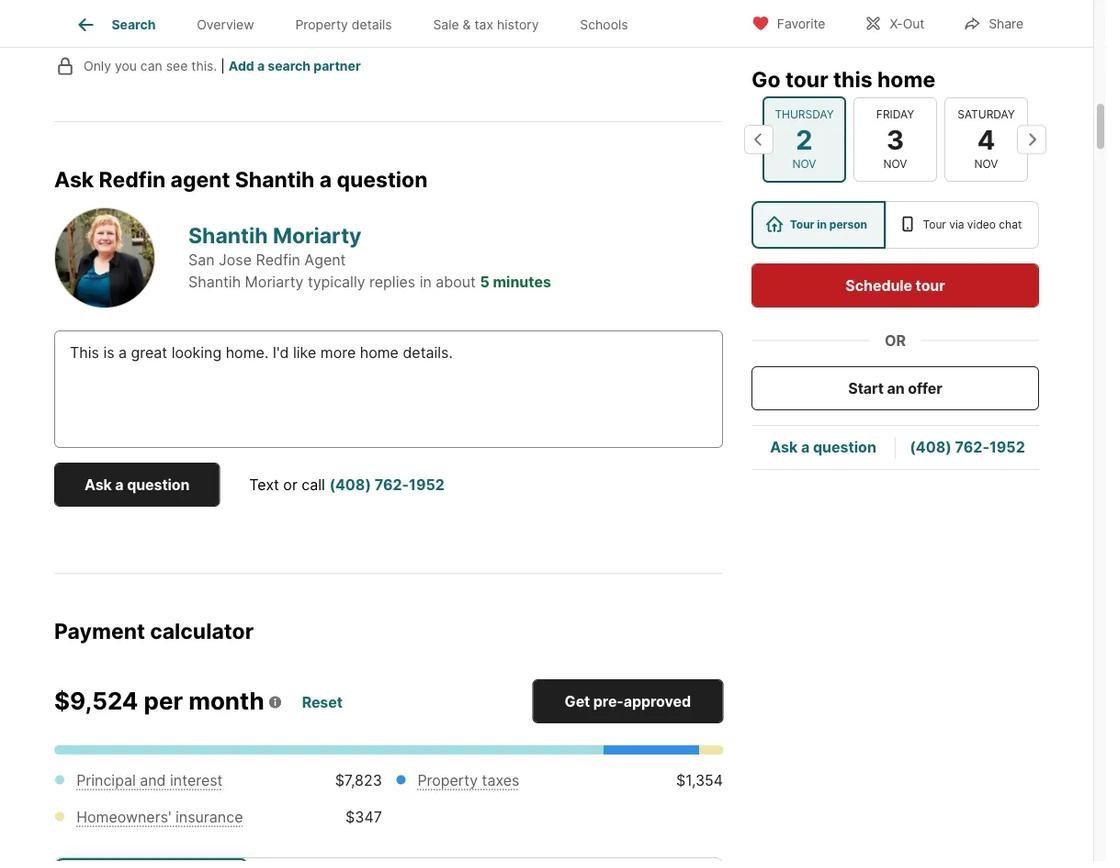 Task type: vqa. For each thing, say whether or not it's contained in the screenshot.


Task type: locate. For each thing, give the bounding box(es) containing it.
2 nov from the left
[[884, 158, 907, 171]]

1 vertical spatial tour
[[916, 277, 945, 295]]

0 vertical spatial 762-
[[955, 439, 990, 457]]

(408) 762-1952
[[910, 439, 1025, 457]]

1 horizontal spatial redfin
[[256, 251, 300, 269]]

tour right schedule at top right
[[916, 277, 945, 295]]

favorite button
[[736, 4, 841, 42]]

0 horizontal spatial tour
[[786, 66, 829, 92]]

person
[[830, 218, 868, 232]]

1 vertical spatial question
[[813, 439, 877, 457]]

1 vertical spatial ask a question
[[85, 476, 190, 494]]

2 vertical spatial question
[[127, 476, 190, 494]]

tour
[[790, 218, 815, 232], [923, 218, 946, 232]]

list box containing tour in person
[[752, 201, 1039, 249]]

nov inside thursday 2 nov
[[793, 158, 816, 171]]

moriarty up agent
[[273, 223, 362, 248]]

1 vertical spatial property
[[418, 772, 478, 790]]

property for property taxes
[[418, 772, 478, 790]]

this.
[[191, 58, 217, 74]]

1 horizontal spatial ask a question
[[770, 439, 877, 457]]

(408) down "offer"
[[910, 439, 952, 457]]

1 horizontal spatial 1952
[[990, 439, 1025, 457]]

ask inside button
[[85, 476, 112, 494]]

nov
[[793, 158, 816, 171], [884, 158, 907, 171], [975, 158, 998, 171]]

| add a search partner
[[221, 58, 361, 74]]

(408) 762-1952 link right call
[[329, 476, 445, 494]]

0 vertical spatial in
[[817, 218, 827, 232]]

property up partner
[[295, 17, 348, 32]]

go
[[752, 66, 781, 92]]

1 horizontal spatial in
[[817, 218, 827, 232]]

property for property details
[[295, 17, 348, 32]]

1 horizontal spatial 762-
[[955, 439, 990, 457]]

ask a question link
[[770, 439, 877, 457]]

next image
[[1017, 125, 1047, 154]]

overview tab
[[176, 3, 275, 47]]

you
[[115, 58, 137, 74]]

0 horizontal spatial in
[[420, 273, 432, 291]]

schedule tour
[[846, 277, 945, 295]]

month
[[189, 687, 264, 716]]

0 horizontal spatial tour
[[790, 218, 815, 232]]

nov down 2 at the right top of page
[[793, 158, 816, 171]]

previous image
[[744, 125, 774, 154]]

0 horizontal spatial (408) 762-1952 link
[[329, 476, 445, 494]]

0 vertical spatial redfin
[[99, 166, 166, 192]]

property details tab
[[275, 3, 413, 47]]

tour left via
[[923, 218, 946, 232]]

shantih moriarty san jose redfin agent shantih moriarty typically replies in about 5 minutes
[[188, 223, 551, 291]]

tour left the person
[[790, 218, 815, 232]]

1 vertical spatial in
[[420, 273, 432, 291]]

in
[[817, 218, 827, 232], [420, 273, 432, 291]]

tour inside option
[[790, 218, 815, 232]]

a inside button
[[115, 476, 124, 494]]

tour via video chat option
[[886, 201, 1039, 249]]

0 vertical spatial question
[[337, 166, 428, 192]]

moriarty
[[273, 223, 362, 248], [245, 273, 304, 291]]

chat
[[999, 218, 1022, 232]]

this
[[833, 66, 873, 92]]

1 horizontal spatial tour
[[916, 277, 945, 295]]

redfin down the shantih moriarty link on the top left of page
[[256, 251, 300, 269]]

1 horizontal spatial nov
[[884, 158, 907, 171]]

redfin
[[99, 166, 166, 192], [256, 251, 300, 269]]

0 horizontal spatial redfin
[[99, 166, 166, 192]]

None button
[[763, 96, 846, 183], [854, 97, 937, 182], [945, 97, 1028, 182], [763, 96, 846, 183], [854, 97, 937, 182], [945, 97, 1028, 182]]

2 tour from the left
[[923, 218, 946, 232]]

property left taxes
[[418, 772, 478, 790]]

0 vertical spatial shantih
[[235, 166, 315, 192]]

agent
[[171, 166, 230, 192]]

nov inside saturday 4 nov
[[975, 158, 998, 171]]

0 vertical spatial (408) 762-1952 link
[[910, 439, 1025, 457]]

2 vertical spatial ask
[[85, 476, 112, 494]]

home
[[878, 66, 936, 92]]

nov down '4'
[[975, 158, 998, 171]]

and
[[140, 772, 166, 790]]

calculator
[[150, 618, 254, 644]]

ask
[[54, 166, 94, 192], [770, 439, 798, 457], [85, 476, 112, 494]]

$347
[[346, 809, 382, 827]]

nov for 4
[[975, 158, 998, 171]]

offer
[[908, 380, 943, 397]]

tour up thursday
[[786, 66, 829, 92]]

moriarty down jose
[[245, 273, 304, 291]]

(408) 762-1952 link
[[910, 439, 1025, 457], [329, 476, 445, 494]]

2 horizontal spatial question
[[813, 439, 877, 457]]

reset
[[302, 694, 343, 712]]

2 horizontal spatial nov
[[975, 158, 998, 171]]

tour
[[786, 66, 829, 92], [916, 277, 945, 295]]

(408) 762-1952 link down "offer"
[[910, 439, 1025, 457]]

start
[[848, 380, 884, 397]]

start an offer
[[848, 380, 943, 397]]

or
[[283, 476, 298, 494]]

0 horizontal spatial ask a question
[[85, 476, 190, 494]]

nov for 3
[[884, 158, 907, 171]]

1 horizontal spatial question
[[337, 166, 428, 192]]

3 nov from the left
[[975, 158, 998, 171]]

0 horizontal spatial nov
[[793, 158, 816, 171]]

0 horizontal spatial question
[[127, 476, 190, 494]]

$1,354
[[676, 772, 723, 790]]

tour inside button
[[916, 277, 945, 295]]

shantih moriarty link
[[188, 223, 362, 248]]

call
[[302, 476, 325, 494]]

ask a question
[[770, 439, 877, 457], [85, 476, 190, 494]]

1 vertical spatial (408)
[[329, 476, 371, 494]]

(408) right call
[[329, 476, 371, 494]]

sale & tax history tab
[[413, 3, 560, 47]]

friday
[[877, 108, 915, 121]]

1 horizontal spatial property
[[418, 772, 478, 790]]

tour for tour in person
[[790, 218, 815, 232]]

property inside "tab"
[[295, 17, 348, 32]]

1 horizontal spatial (408) 762-1952 link
[[910, 439, 1025, 457]]

shantih up jose
[[188, 223, 268, 248]]

property
[[295, 17, 348, 32], [418, 772, 478, 790]]

in left about
[[420, 273, 432, 291]]

in inside option
[[817, 218, 827, 232]]

tab list
[[54, 0, 664, 47]]

5
[[480, 273, 490, 291]]

a
[[257, 58, 265, 74], [320, 166, 332, 192], [801, 439, 810, 457], [115, 476, 124, 494]]

search link
[[75, 14, 156, 36]]

1 vertical spatial 1952
[[409, 476, 445, 494]]

sale & tax history
[[433, 17, 539, 32]]

share
[[989, 16, 1024, 32]]

redfin left agent
[[99, 166, 166, 192]]

nov down 3
[[884, 158, 907, 171]]

1 tour from the left
[[790, 218, 815, 232]]

saturday 4 nov
[[958, 108, 1015, 171]]

1 nov from the left
[[793, 158, 816, 171]]

ask a question inside button
[[85, 476, 190, 494]]

nov inside friday 3 nov
[[884, 158, 907, 171]]

san jose redfin agentshantih moriarty image
[[54, 207, 155, 309]]

0 horizontal spatial property
[[295, 17, 348, 32]]

0 vertical spatial 1952
[[990, 439, 1025, 457]]

0 vertical spatial property
[[295, 17, 348, 32]]

0 vertical spatial ask
[[54, 166, 94, 192]]

1 vertical spatial redfin
[[256, 251, 300, 269]]

x-out button
[[849, 4, 940, 42]]

1 horizontal spatial (408)
[[910, 439, 952, 457]]

tour inside option
[[923, 218, 946, 232]]

shantih up the shantih moriarty link on the top left of page
[[235, 166, 315, 192]]

out
[[903, 16, 925, 32]]

shantih down san
[[188, 273, 241, 291]]

list box
[[752, 201, 1039, 249]]

payment
[[54, 618, 145, 644]]

4
[[977, 123, 996, 156]]

in left the person
[[817, 218, 827, 232]]

|
[[221, 58, 225, 74]]

1 vertical spatial (408) 762-1952 link
[[329, 476, 445, 494]]

0 vertical spatial moriarty
[[273, 223, 362, 248]]

$9,524 per month
[[54, 687, 264, 716]]

1 horizontal spatial tour
[[923, 218, 946, 232]]

principal and interest
[[76, 772, 223, 790]]

1 vertical spatial 762-
[[375, 476, 409, 494]]

search
[[112, 17, 156, 32]]

0 vertical spatial tour
[[786, 66, 829, 92]]

video
[[968, 218, 996, 232]]

(408)
[[910, 439, 952, 457], [329, 476, 371, 494]]



Task type: describe. For each thing, give the bounding box(es) containing it.
minutes
[[493, 273, 551, 291]]

reset button
[[301, 687, 344, 720]]

Add a comment... text field
[[70, 11, 601, 33]]

nov for 2
[[793, 158, 816, 171]]

thursday
[[775, 108, 834, 121]]

favorite
[[777, 16, 826, 32]]

taxes
[[482, 772, 520, 790]]

homeowners'
[[76, 809, 171, 827]]

interest
[[170, 772, 223, 790]]

homeowners' insurance link
[[76, 809, 243, 827]]

ask redfin agent shantih a question
[[54, 166, 428, 192]]

tour for go
[[786, 66, 829, 92]]

search
[[268, 58, 311, 74]]

0 horizontal spatial (408)
[[329, 476, 371, 494]]

property taxes
[[418, 772, 520, 790]]

get pre-approved
[[565, 693, 691, 711]]

sale
[[433, 17, 459, 32]]

in inside shantih moriarty san jose redfin agent shantih moriarty typically replies in about 5 minutes
[[420, 273, 432, 291]]

friday 3 nov
[[877, 108, 915, 171]]

x-
[[890, 16, 903, 32]]

tour via video chat
[[923, 218, 1022, 232]]

or
[[885, 332, 906, 350]]

text or call (408) 762-1952
[[249, 476, 445, 494]]

only you can see this.
[[84, 58, 217, 74]]

tab list containing search
[[54, 0, 664, 47]]

schools
[[580, 17, 628, 32]]

start an offer button
[[752, 367, 1039, 411]]

saturday
[[958, 108, 1015, 121]]

typically
[[308, 273, 365, 291]]

only
[[84, 58, 111, 74]]

payment calculator
[[54, 618, 254, 644]]

agent
[[304, 251, 346, 269]]

3
[[887, 123, 904, 156]]

go tour this home
[[752, 66, 936, 92]]

schedule tour button
[[752, 264, 1039, 308]]

1 vertical spatial moriarty
[[245, 273, 304, 291]]

insurance
[[176, 809, 243, 827]]

partner
[[314, 58, 361, 74]]

0 horizontal spatial 762-
[[375, 476, 409, 494]]

0 vertical spatial ask a question
[[770, 439, 877, 457]]

per
[[144, 687, 183, 716]]

can
[[140, 58, 162, 74]]

add
[[229, 58, 254, 74]]

question inside button
[[127, 476, 190, 494]]

about
[[436, 273, 476, 291]]

text
[[249, 476, 279, 494]]

pre-
[[594, 693, 624, 711]]

Write a message... text field
[[70, 342, 708, 408]]

jose
[[219, 251, 252, 269]]

redfin inside shantih moriarty san jose redfin agent shantih moriarty typically replies in about 5 minutes
[[256, 251, 300, 269]]

schedule
[[846, 277, 913, 295]]

replies
[[370, 273, 415, 291]]

property details
[[295, 17, 392, 32]]

add a search partner button
[[229, 58, 361, 74]]

$9,524
[[54, 687, 138, 716]]

1 vertical spatial shantih
[[188, 223, 268, 248]]

an
[[887, 380, 905, 397]]

x-out
[[890, 16, 925, 32]]

principal
[[76, 772, 136, 790]]

get pre-approved button
[[532, 680, 723, 724]]

via
[[949, 218, 964, 232]]

ask a question button
[[54, 463, 220, 507]]

san
[[188, 251, 215, 269]]

tour for tour via video chat
[[923, 218, 946, 232]]

details
[[352, 17, 392, 32]]

tax
[[475, 17, 494, 32]]

2 vertical spatial shantih
[[188, 273, 241, 291]]

share button
[[948, 4, 1039, 42]]

0 horizontal spatial 1952
[[409, 476, 445, 494]]

tour for schedule
[[916, 277, 945, 295]]

principal and interest link
[[76, 772, 223, 790]]

1 vertical spatial ask
[[770, 439, 798, 457]]

schools tab
[[560, 3, 649, 47]]

0 vertical spatial (408)
[[910, 439, 952, 457]]

property taxes link
[[418, 772, 520, 790]]

&
[[463, 17, 471, 32]]

approved
[[624, 693, 691, 711]]

get
[[565, 693, 590, 711]]

$7,823
[[335, 772, 382, 790]]

history
[[497, 17, 539, 32]]

overview
[[197, 17, 254, 32]]

tour in person option
[[752, 201, 886, 249]]

thursday 2 nov
[[775, 108, 834, 171]]

2
[[796, 123, 813, 156]]

tour in person
[[790, 218, 868, 232]]



